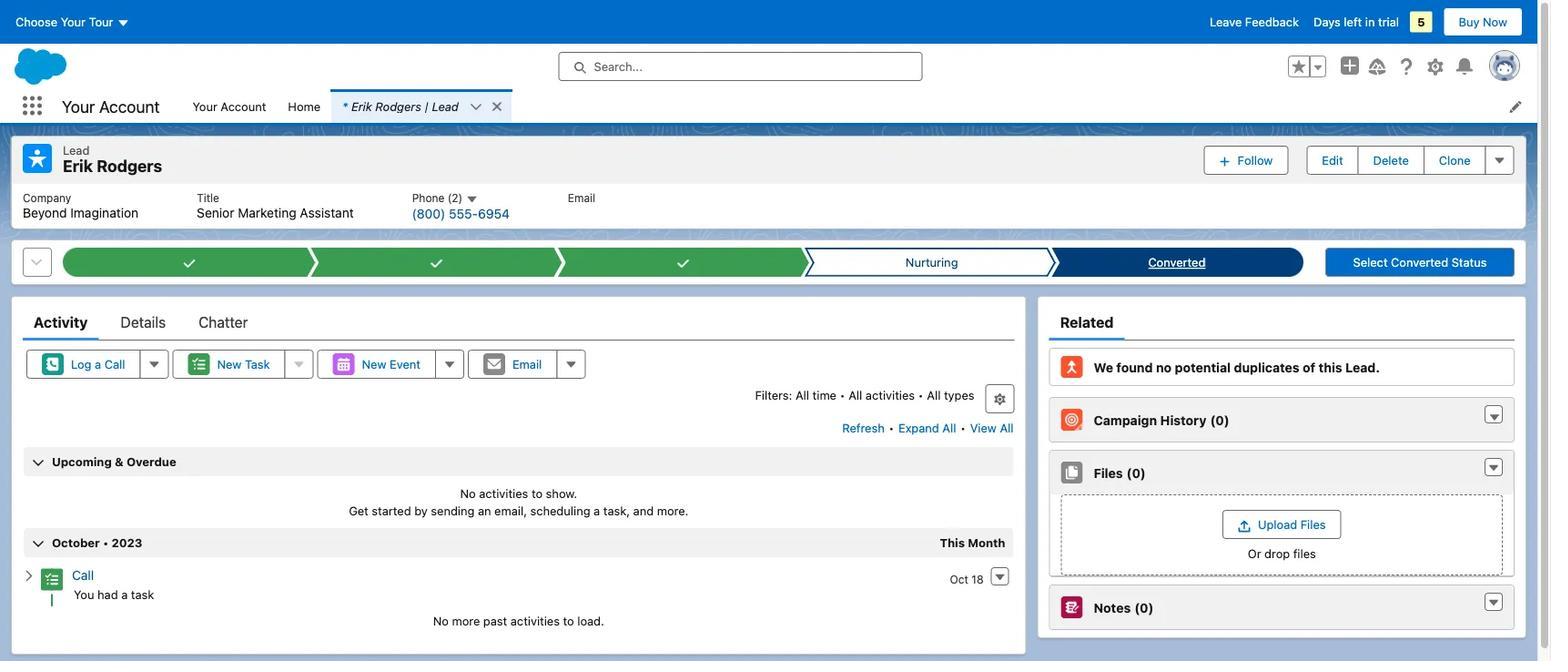 Task type: vqa. For each thing, say whether or not it's contained in the screenshot.
'Quotes' List Item
no



Task type: describe. For each thing, give the bounding box(es) containing it.
days left in trial
[[1314, 15, 1400, 29]]

all right expand
[[943, 421, 957, 435]]

select converted status
[[1354, 256, 1488, 269]]

choose your tour button
[[15, 7, 131, 36]]

erik for erik rodgers
[[63, 156, 93, 176]]

all right time
[[849, 388, 863, 402]]

leave feedback link
[[1210, 15, 1300, 29]]

list item containing *
[[332, 89, 512, 123]]

campaign history element
[[1050, 397, 1515, 443]]

chatter
[[199, 314, 248, 331]]

(800) 555-6954 link
[[412, 206, 510, 221]]

activity
[[34, 314, 88, 331]]

files element
[[1050, 450, 1515, 578]]

activity link
[[34, 304, 88, 341]]

lead inside lead erik rodgers
[[63, 143, 90, 157]]

to inside no activities to show. get started by sending an email, scheduling a task, and more.
[[532, 486, 543, 500]]

all left time
[[796, 388, 810, 402]]

sending
[[431, 504, 475, 518]]

show.
[[546, 486, 577, 500]]

you had a task
[[74, 588, 154, 601]]

upcoming & overdue button
[[24, 447, 1014, 476]]

upcoming & overdue
[[52, 455, 176, 469]]

• left expand
[[889, 421, 895, 435]]

title senior marketing assistant
[[197, 191, 354, 220]]

drop
[[1265, 547, 1291, 560]]

follow button
[[1204, 145, 1289, 175]]

buy now
[[1459, 15, 1508, 29]]

view all link
[[970, 414, 1015, 443]]

0 horizontal spatial account
[[99, 96, 160, 116]]

oct
[[950, 573, 969, 586]]

* erik rodgers | lead
[[343, 99, 459, 113]]

email button
[[468, 350, 558, 379]]

erik for erik rodgers | lead
[[352, 99, 372, 113]]

a inside log a call button
[[95, 358, 101, 371]]

this month
[[940, 536, 1006, 550]]

new for new task
[[217, 358, 242, 371]]

leave feedback
[[1210, 15, 1300, 29]]

related
[[1060, 314, 1114, 331]]

new task button
[[173, 350, 286, 379]]

month
[[968, 536, 1006, 550]]

(800) 555-6954
[[412, 206, 510, 221]]

delete
[[1374, 153, 1410, 167]]

types
[[944, 388, 975, 402]]

converted inside button
[[1392, 256, 1449, 269]]

• left 2023
[[103, 536, 109, 550]]

related tab panel
[[1050, 341, 1515, 630]]

upload
[[1258, 518, 1298, 532]]

path options list box
[[63, 248, 1304, 277]]

we found no potential duplicates of this lead.
[[1094, 360, 1381, 375]]

1 horizontal spatial email
[[568, 191, 596, 204]]

|
[[425, 99, 429, 113]]

get
[[349, 504, 369, 518]]

search... button
[[559, 52, 923, 81]]

log
[[71, 358, 91, 371]]

1 horizontal spatial files
[[1301, 518, 1326, 532]]

lead image
[[23, 144, 52, 173]]

had
[[97, 588, 118, 601]]

1 vertical spatial to
[[563, 614, 574, 628]]

5
[[1418, 15, 1426, 29]]

all left types
[[927, 388, 941, 402]]

load.
[[578, 614, 605, 628]]

delete button
[[1358, 145, 1425, 175]]

task image
[[41, 569, 63, 590]]

account inside your account link
[[221, 99, 266, 113]]

notes element
[[1050, 585, 1515, 630]]

0 vertical spatial activities
[[866, 388, 915, 402]]

converted inside 'path options' "list box"
[[1149, 256, 1206, 269]]

new event button
[[317, 350, 436, 379]]

this
[[940, 536, 965, 550]]

activities inside no activities to show. get started by sending an email, scheduling a task, and more.
[[479, 486, 528, 500]]

1 horizontal spatial a
[[121, 588, 128, 601]]

overdue
[[127, 455, 176, 469]]

assistant
[[300, 205, 354, 220]]

*
[[343, 99, 348, 113]]

found
[[1117, 360, 1153, 375]]

no more past activities to load. status
[[23, 614, 1015, 628]]

trial
[[1379, 15, 1400, 29]]

an
[[478, 504, 491, 518]]

phone
[[412, 192, 445, 204]]

rodgers for erik rodgers
[[97, 156, 162, 176]]

we
[[1094, 360, 1114, 375]]

no for activities
[[460, 486, 476, 500]]

expand all button
[[898, 414, 958, 443]]

no for more
[[433, 614, 449, 628]]

tour
[[89, 15, 113, 29]]

1 horizontal spatial your account
[[193, 99, 266, 113]]

2 vertical spatial activities
[[511, 614, 560, 628]]

follow
[[1238, 153, 1273, 167]]

potential
[[1175, 360, 1231, 375]]

nurturing link
[[813, 248, 1048, 277]]

refresh • expand all • view all
[[843, 421, 1014, 435]]

• up expand
[[919, 388, 924, 402]]

2023
[[112, 536, 143, 550]]

by
[[415, 504, 428, 518]]

list for your account link
[[12, 183, 1526, 229]]

feedback
[[1246, 15, 1300, 29]]

filters: all time • all activities • all types
[[755, 388, 975, 402]]



Task type: locate. For each thing, give the bounding box(es) containing it.
new event
[[362, 358, 421, 371]]

(800)
[[412, 206, 446, 221]]

0 vertical spatial email
[[568, 191, 596, 204]]

call link
[[72, 568, 94, 583]]

files up files
[[1301, 518, 1326, 532]]

to left load.
[[563, 614, 574, 628]]

• left view
[[961, 421, 966, 435]]

1 vertical spatial call
[[72, 568, 94, 583]]

2 new from the left
[[362, 358, 387, 371]]

0 vertical spatial text default image
[[491, 100, 503, 113]]

new for new event
[[362, 358, 387, 371]]

call right log
[[104, 358, 125, 371]]

a left task,
[[594, 504, 600, 518]]

(0) inside files element
[[1127, 465, 1146, 480]]

call
[[104, 358, 125, 371], [72, 568, 94, 583]]

18
[[972, 573, 984, 586]]

1 horizontal spatial to
[[563, 614, 574, 628]]

details link
[[121, 304, 166, 341]]

no inside no activities to show. get started by sending an email, scheduling a task, and more.
[[460, 486, 476, 500]]

2 horizontal spatial a
[[594, 504, 600, 518]]

buy
[[1459, 15, 1480, 29]]

call inside button
[[104, 358, 125, 371]]

(0) for notes (0)
[[1135, 600, 1154, 615]]

0 vertical spatial text default image
[[470, 101, 482, 113]]

0 horizontal spatial new
[[217, 358, 242, 371]]

erik up company beyond imagination
[[63, 156, 93, 176]]

text default image inside list item
[[470, 101, 482, 113]]

more
[[452, 614, 480, 628]]

task,
[[604, 504, 630, 518]]

rodgers left |
[[375, 99, 421, 113]]

company
[[23, 191, 71, 204]]

rodgers inside lead erik rodgers
[[97, 156, 162, 176]]

6954
[[478, 206, 510, 221]]

a
[[95, 358, 101, 371], [594, 504, 600, 518], [121, 588, 128, 601]]

to left show.
[[532, 486, 543, 500]]

0 horizontal spatial files
[[1094, 465, 1123, 480]]

of
[[1303, 360, 1316, 375]]

task
[[131, 588, 154, 601]]

1 converted from the left
[[1149, 256, 1206, 269]]

0 horizontal spatial your account
[[62, 96, 160, 116]]

marketing
[[238, 205, 297, 220]]

rodgers inside list item
[[375, 99, 421, 113]]

edit
[[1323, 153, 1344, 167]]

text default image
[[470, 101, 482, 113], [1488, 462, 1501, 475], [23, 569, 36, 582]]

days
[[1314, 15, 1341, 29]]

phone (2)
[[412, 192, 466, 204]]

1 vertical spatial a
[[594, 504, 600, 518]]

files
[[1294, 547, 1317, 560]]

view
[[970, 421, 997, 435]]

your account up lead erik rodgers
[[62, 96, 160, 116]]

account left home
[[221, 99, 266, 113]]

(0) for files (0)
[[1127, 465, 1146, 480]]

related link
[[1060, 304, 1114, 341]]

log a call button
[[26, 350, 141, 379]]

rodgers for erik rodgers | lead
[[375, 99, 421, 113]]

files
[[1094, 465, 1123, 480], [1301, 518, 1326, 532]]

0 vertical spatial files
[[1094, 465, 1123, 480]]

erik right "*"
[[352, 99, 372, 113]]

you
[[74, 588, 94, 601]]

list containing your account
[[182, 89, 1538, 123]]

1 vertical spatial list
[[12, 183, 1526, 229]]

1 horizontal spatial call
[[104, 358, 125, 371]]

or
[[1248, 547, 1262, 560]]

list for leave feedback link
[[182, 89, 1538, 123]]

1 vertical spatial (0)
[[1127, 465, 1146, 480]]

buy now button
[[1444, 7, 1524, 36]]

new
[[217, 358, 242, 371], [362, 358, 387, 371]]

1 vertical spatial email
[[513, 358, 542, 371]]

list containing beyond imagination
[[12, 183, 1526, 229]]

home
[[288, 99, 321, 113]]

account up lead erik rodgers
[[99, 96, 160, 116]]

0 horizontal spatial text default image
[[23, 569, 36, 582]]

• right time
[[840, 388, 846, 402]]

scheduling
[[530, 504, 591, 518]]

1 vertical spatial erik
[[63, 156, 93, 176]]

a inside no activities to show. get started by sending an email, scheduling a task, and more.
[[594, 504, 600, 518]]

erik inside list item
[[352, 99, 372, 113]]

tab list
[[23, 304, 1015, 341]]

your
[[61, 15, 86, 29], [62, 96, 95, 116], [193, 99, 217, 113]]

your account link
[[182, 89, 277, 123]]

2 vertical spatial a
[[121, 588, 128, 601]]

a right log
[[95, 358, 101, 371]]

phone (2) button
[[412, 191, 479, 206]]

1 horizontal spatial text default image
[[470, 101, 482, 113]]

0 horizontal spatial rodgers
[[97, 156, 162, 176]]

2 vertical spatial (0)
[[1135, 600, 1154, 615]]

0 vertical spatial rodgers
[[375, 99, 421, 113]]

files down 'campaign'
[[1094, 465, 1123, 480]]

your inside popup button
[[61, 15, 86, 29]]

no more past activities to load.
[[433, 614, 605, 628]]

2 converted from the left
[[1392, 256, 1449, 269]]

0 horizontal spatial lead
[[63, 143, 90, 157]]

expand
[[899, 421, 940, 435]]

home link
[[277, 89, 332, 123]]

(0)
[[1211, 412, 1230, 427], [1127, 465, 1146, 480], [1135, 600, 1154, 615]]

text default image inside phone (2) dropdown button
[[466, 193, 479, 206]]

1 vertical spatial text default image
[[466, 193, 479, 206]]

list item
[[332, 89, 512, 123]]

in
[[1366, 15, 1375, 29]]

title
[[197, 191, 219, 204]]

0 horizontal spatial no
[[433, 614, 449, 628]]

choose your tour
[[15, 15, 113, 29]]

new left task on the bottom of page
[[217, 358, 242, 371]]

0 vertical spatial lead
[[432, 99, 459, 113]]

(0) inside "campaign history" element
[[1211, 412, 1230, 427]]

edit button
[[1307, 145, 1359, 175]]

campaign history (0)
[[1094, 412, 1230, 427]]

1 horizontal spatial no
[[460, 486, 476, 500]]

1 horizontal spatial lead
[[432, 99, 459, 113]]

lead
[[432, 99, 459, 113], [63, 143, 90, 157]]

imagination
[[70, 205, 139, 220]]

0 vertical spatial to
[[532, 486, 543, 500]]

0 vertical spatial call
[[104, 358, 125, 371]]

text default image inside "notes" element
[[1488, 597, 1501, 609]]

and
[[633, 504, 654, 518]]

1 new from the left
[[217, 358, 242, 371]]

time
[[813, 388, 837, 402]]

group
[[1289, 56, 1327, 77]]

list
[[182, 89, 1538, 123], [12, 183, 1526, 229]]

refresh button
[[842, 414, 886, 443]]

1 vertical spatial no
[[433, 614, 449, 628]]

no up sending
[[460, 486, 476, 500]]

erik inside lead erik rodgers
[[63, 156, 93, 176]]

1 vertical spatial lead
[[63, 143, 90, 157]]

&
[[115, 455, 124, 469]]

no left more
[[433, 614, 449, 628]]

refresh
[[843, 421, 885, 435]]

select converted status button
[[1326, 248, 1515, 277]]

0 horizontal spatial text default image
[[466, 193, 479, 206]]

1 vertical spatial rodgers
[[97, 156, 162, 176]]

0 vertical spatial (0)
[[1211, 412, 1230, 427]]

lead.
[[1346, 360, 1381, 375]]

files (0)
[[1094, 465, 1146, 480]]

text default image inside list item
[[491, 100, 503, 113]]

1 horizontal spatial erik
[[352, 99, 372, 113]]

1 horizontal spatial new
[[362, 358, 387, 371]]

rodgers up imagination
[[97, 156, 162, 176]]

activities right past
[[511, 614, 560, 628]]

1 horizontal spatial account
[[221, 99, 266, 113]]

activities up email,
[[479, 486, 528, 500]]

0 horizontal spatial email
[[513, 358, 542, 371]]

2 vertical spatial text default image
[[23, 569, 36, 582]]

1 horizontal spatial converted
[[1392, 256, 1449, 269]]

log a call
[[71, 358, 125, 371]]

activities up refresh
[[866, 388, 915, 402]]

lead right |
[[432, 99, 459, 113]]

lead erik rodgers
[[63, 143, 162, 176]]

choose
[[15, 15, 57, 29]]

(2)
[[448, 192, 463, 204]]

1 horizontal spatial rodgers
[[375, 99, 421, 113]]

nurturing
[[906, 256, 958, 269]]

account
[[99, 96, 160, 116], [221, 99, 266, 113]]

new inside new event button
[[362, 358, 387, 371]]

email inside button
[[513, 358, 542, 371]]

october
[[52, 536, 100, 550]]

1 horizontal spatial text default image
[[491, 100, 503, 113]]

text default image inside files element
[[1488, 462, 1501, 475]]

a right had
[[121, 588, 128, 601]]

new left "event"
[[362, 358, 387, 371]]

company beyond imagination
[[23, 191, 139, 220]]

0 vertical spatial erik
[[352, 99, 372, 113]]

tab list containing activity
[[23, 304, 1015, 341]]

1 vertical spatial activities
[[479, 486, 528, 500]]

your account
[[62, 96, 160, 116], [193, 99, 266, 113]]

leave
[[1210, 15, 1242, 29]]

(0) inside "notes" element
[[1135, 600, 1154, 615]]

no
[[460, 486, 476, 500], [433, 614, 449, 628]]

1 vertical spatial text default image
[[1488, 462, 1501, 475]]

converted link
[[1060, 248, 1295, 277]]

new inside new task button
[[217, 358, 242, 371]]

campaign
[[1094, 412, 1158, 427]]

0 horizontal spatial a
[[95, 358, 101, 371]]

0 vertical spatial list
[[182, 89, 1538, 123]]

converted
[[1149, 256, 1206, 269], [1392, 256, 1449, 269]]

0 horizontal spatial call
[[72, 568, 94, 583]]

lead right lead icon on the top left
[[63, 143, 90, 157]]

now
[[1484, 15, 1508, 29]]

0 horizontal spatial converted
[[1149, 256, 1206, 269]]

senior
[[197, 205, 234, 220]]

lead inside list item
[[432, 99, 459, 113]]

all right view
[[1000, 421, 1014, 435]]

0 vertical spatial no
[[460, 486, 476, 500]]

(0) right history on the bottom right of the page
[[1211, 412, 1230, 427]]

call up you
[[72, 568, 94, 583]]

2 horizontal spatial text default image
[[1488, 597, 1501, 609]]

0 vertical spatial a
[[95, 358, 101, 371]]

2 horizontal spatial text default image
[[1488, 462, 1501, 475]]

notes (0)
[[1094, 600, 1154, 615]]

erik
[[352, 99, 372, 113], [63, 156, 93, 176]]

0 horizontal spatial erik
[[63, 156, 93, 176]]

past
[[483, 614, 507, 628]]

(0) right notes
[[1135, 600, 1154, 615]]

more.
[[657, 504, 689, 518]]

beyond
[[23, 205, 67, 220]]

notes
[[1094, 600, 1131, 615]]

0 horizontal spatial to
[[532, 486, 543, 500]]

new task
[[217, 358, 270, 371]]

your account left home
[[193, 99, 266, 113]]

1 vertical spatial files
[[1301, 518, 1326, 532]]

2 vertical spatial text default image
[[1488, 597, 1501, 609]]

text default image
[[491, 100, 503, 113], [466, 193, 479, 206], [1488, 597, 1501, 609]]

october  •  2023
[[52, 536, 143, 550]]

(0) down 'campaign'
[[1127, 465, 1146, 480]]

search...
[[594, 60, 643, 73]]



